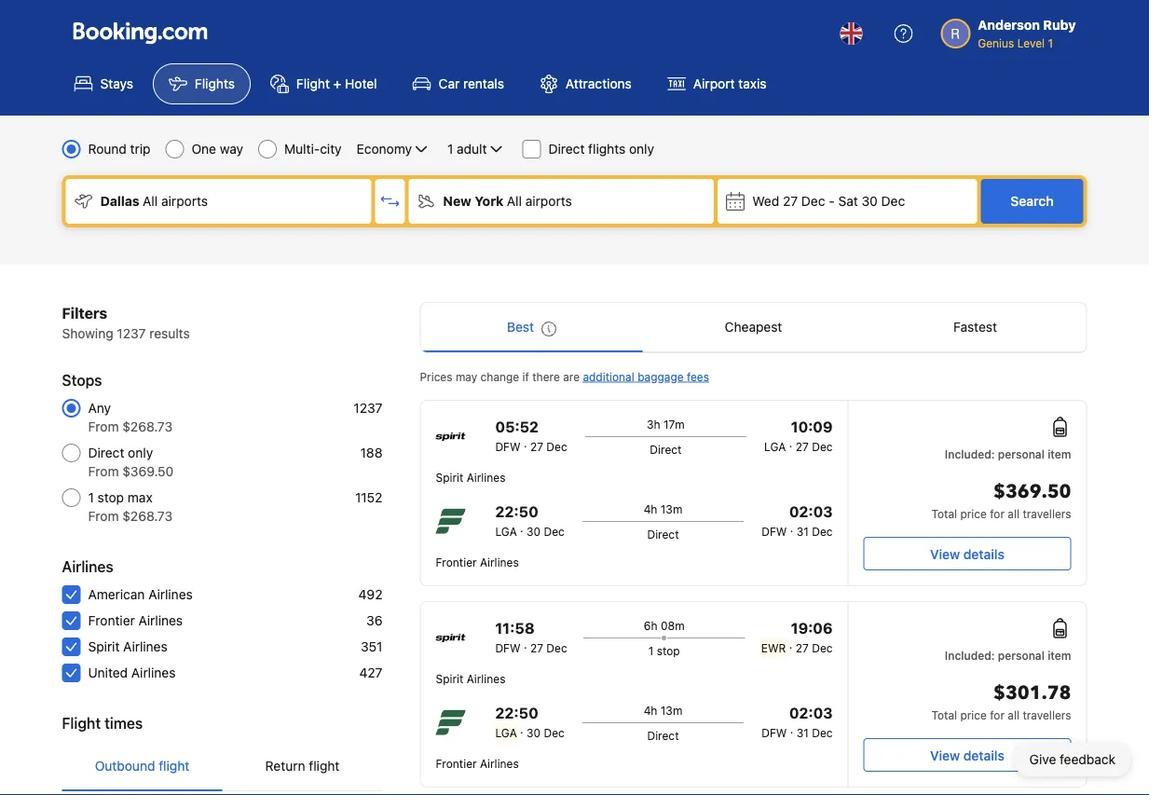Task type: describe. For each thing, give the bounding box(es) containing it.
are
[[563, 370, 580, 383]]

give
[[1030, 752, 1057, 767]]

2 airports from the left
[[526, 193, 572, 209]]

united
[[88, 665, 128, 681]]

outbound flight button
[[62, 742, 222, 791]]

frontier airlines for $301.78
[[436, 757, 519, 770]]

1 for 1 stop
[[649, 644, 654, 657]]

27 for 19:06
[[796, 641, 809, 654]]

. inside 19:06 ewr . 27 dec
[[789, 638, 793, 651]]

view details button for $369.50
[[864, 537, 1072, 571]]

tab list containing outbound flight
[[62, 742, 383, 792]]

dfw inside 11:58 dfw . 27 dec
[[495, 641, 521, 654]]

level
[[1018, 36, 1045, 49]]

direct inside direct only from $369.50
[[88, 445, 124, 461]]

1 adult button
[[446, 138, 508, 160]]

baggage
[[638, 370, 684, 383]]

direct only from $369.50
[[88, 445, 174, 479]]

19:06 ewr . 27 dec
[[761, 619, 833, 654]]

1152
[[355, 490, 383, 505]]

american
[[88, 587, 145, 602]]

from inside any from $268.73
[[88, 419, 119, 434]]

max
[[128, 490, 153, 505]]

0 vertical spatial only
[[629, 141, 654, 157]]

13m for $301.78
[[661, 704, 683, 717]]

best button
[[421, 303, 643, 351]]

attractions link
[[524, 63, 648, 104]]

lga inside 10:09 lga . 27 dec
[[765, 440, 786, 453]]

price for $301.78
[[961, 709, 987, 722]]

way
[[220, 141, 243, 157]]

flight for return flight
[[309, 758, 340, 774]]

frontier for $301.78
[[436, 757, 477, 770]]

give feedback
[[1030, 752, 1116, 767]]

travellers for $301.78
[[1023, 709, 1072, 722]]

flights
[[588, 141, 626, 157]]

hotel
[[345, 76, 377, 91]]

stays link
[[58, 63, 149, 104]]

1 stop max from $268.73
[[88, 490, 173, 524]]

taxis
[[739, 76, 767, 91]]

best
[[507, 319, 534, 335]]

27 for 11:58
[[530, 641, 543, 654]]

all for $301.78
[[1008, 709, 1020, 722]]

wed 27 dec - sat 30 dec
[[753, 193, 905, 209]]

car rentals
[[439, 76, 504, 91]]

details for $369.50
[[964, 546, 1005, 562]]

prices may change if there are additional baggage fees
[[420, 370, 709, 383]]

1 vertical spatial frontier
[[88, 613, 135, 628]]

included: for $369.50
[[945, 447, 995, 461]]

1 for 1 adult
[[447, 141, 453, 157]]

showing
[[62, 326, 113, 341]]

dec inside 11:58 dfw . 27 dec
[[547, 641, 567, 654]]

from inside direct only from $369.50
[[88, 464, 119, 479]]

3h
[[647, 418, 661, 431]]

4h for $301.78
[[644, 704, 658, 717]]

wed
[[753, 193, 780, 209]]

results
[[149, 326, 190, 341]]

direct down 1 stop
[[647, 729, 679, 742]]

travellers for $369.50
[[1023, 507, 1072, 520]]

lga for $369.50
[[495, 525, 517, 538]]

genius
[[978, 36, 1015, 49]]

included: personal item for $301.78
[[945, 649, 1072, 662]]

total for $369.50
[[932, 507, 957, 520]]

filters
[[62, 304, 107, 322]]

3h 17m
[[647, 418, 685, 431]]

02:03 for $369.50
[[789, 503, 833, 521]]

1 adult
[[447, 141, 487, 157]]

427
[[359, 665, 383, 681]]

dfw inside 05:52 dfw . 27 dec
[[495, 440, 521, 453]]

. down 10:09 lga . 27 dec
[[790, 521, 794, 534]]

give feedback button
[[1015, 743, 1131, 777]]

1 horizontal spatial 1237
[[354, 400, 383, 416]]

$268.73 inside 1 stop max from $268.73
[[122, 509, 173, 524]]

new
[[443, 193, 472, 209]]

1 stop
[[649, 644, 680, 657]]

1 airports from the left
[[161, 193, 208, 209]]

view details button for $301.78
[[864, 738, 1072, 772]]

flight for outbound flight
[[159, 758, 189, 774]]

cheapest button
[[643, 303, 865, 351]]

1 all from the left
[[143, 193, 158, 209]]

ewr
[[761, 641, 786, 654]]

11:58 dfw . 27 dec
[[495, 619, 567, 654]]

351
[[361, 639, 383, 654]]

direct flights only
[[549, 141, 654, 157]]

dallas
[[100, 193, 140, 209]]

car rentals link
[[397, 63, 520, 104]]

492
[[359, 587, 383, 602]]

dec inside 19:06 ewr . 27 dec
[[812, 641, 833, 654]]

car
[[439, 76, 460, 91]]

any from $268.73
[[88, 400, 173, 434]]

details for $301.78
[[964, 748, 1005, 763]]

spirit for $301.78
[[436, 672, 464, 685]]

1 for 1 stop max from $268.73
[[88, 490, 94, 505]]

multi-
[[284, 141, 320, 157]]

return flight
[[265, 758, 340, 774]]

flight for flight times
[[62, 715, 101, 732]]

york
[[475, 193, 504, 209]]

flights
[[195, 76, 235, 91]]

trip
[[130, 141, 151, 157]]

19:06
[[791, 619, 833, 637]]

$369.50 inside $369.50 total price for all travellers
[[994, 479, 1072, 505]]

american airlines
[[88, 587, 193, 602]]

-
[[829, 193, 835, 209]]

times
[[105, 715, 143, 732]]

rentals
[[463, 76, 504, 91]]

1 inside anderson ruby genius level 1
[[1048, 36, 1054, 49]]

4h 13m for $369.50
[[644, 502, 683, 516]]

additional baggage fees link
[[583, 370, 709, 383]]

. down 19:06 ewr . 27 dec
[[790, 722, 794, 736]]

multi-city
[[284, 141, 342, 157]]

frontier airlines for $369.50
[[436, 556, 519, 569]]

may
[[456, 370, 478, 383]]

round trip
[[88, 141, 151, 157]]

ruby
[[1044, 17, 1076, 33]]

1 vertical spatial frontier airlines
[[88, 613, 183, 628]]

$369.50 inside direct only from $369.50
[[122, 464, 174, 479]]

flights link
[[153, 63, 251, 104]]

4h for $369.50
[[644, 502, 658, 516]]

6h 08m
[[644, 619, 685, 632]]

22:50 for $369.50
[[495, 503, 539, 521]]

personal for $369.50
[[998, 447, 1045, 461]]

any
[[88, 400, 111, 416]]

02:03 for $301.78
[[789, 704, 833, 722]]

view for $301.78
[[930, 748, 960, 763]]

05:52
[[495, 418, 539, 436]]



Task type: vqa. For each thing, say whether or not it's contained in the screenshot.
LGA to the bottom
yes



Task type: locate. For each thing, give the bounding box(es) containing it.
0 vertical spatial spirit
[[436, 471, 464, 484]]

flight right the return
[[309, 758, 340, 774]]

search
[[1011, 193, 1054, 209]]

2 $268.73 from the top
[[122, 509, 173, 524]]

1 left max
[[88, 490, 94, 505]]

lga for $301.78
[[495, 726, 517, 739]]

31 for $301.78
[[797, 726, 809, 739]]

total inside $369.50 total price for all travellers
[[932, 507, 957, 520]]

0 vertical spatial 30
[[862, 193, 878, 209]]

view down $301.78 total price for all travellers
[[930, 748, 960, 763]]

2 travellers from the top
[[1023, 709, 1072, 722]]

1 vertical spatial personal
[[998, 649, 1045, 662]]

item
[[1048, 447, 1072, 461], [1048, 649, 1072, 662]]

$268.73 inside any from $268.73
[[122, 419, 173, 434]]

0 vertical spatial all
[[1008, 507, 1020, 520]]

fees
[[687, 370, 709, 383]]

included: for $301.78
[[945, 649, 995, 662]]

0 vertical spatial view details button
[[864, 537, 1072, 571]]

additional
[[583, 370, 635, 383]]

1 flight from the left
[[159, 758, 189, 774]]

30 for $369.50
[[527, 525, 541, 538]]

dec inside 10:09 lga . 27 dec
[[812, 440, 833, 453]]

included: personal item for $369.50
[[945, 447, 1072, 461]]

cheapest
[[725, 319, 782, 335]]

1 total from the top
[[932, 507, 957, 520]]

1 down the 6h
[[649, 644, 654, 657]]

included: up $301.78 total price for all travellers
[[945, 649, 995, 662]]

1 vertical spatial total
[[932, 709, 957, 722]]

change
[[481, 370, 519, 383]]

6h
[[644, 619, 658, 632]]

1 vertical spatial 02:03 dfw . 31 dec
[[762, 704, 833, 739]]

1 vertical spatial $268.73
[[122, 509, 173, 524]]

2 vertical spatial spirit
[[436, 672, 464, 685]]

0 vertical spatial spirit airlines
[[436, 471, 506, 484]]

0 vertical spatial total
[[932, 507, 957, 520]]

0 vertical spatial $268.73
[[122, 419, 173, 434]]

2 for from the top
[[990, 709, 1005, 722]]

view details button down $369.50 total price for all travellers
[[864, 537, 1072, 571]]

02:03 dfw . 31 dec down ewr
[[762, 704, 833, 739]]

2 vertical spatial frontier airlines
[[436, 757, 519, 770]]

1 31 from the top
[[797, 525, 809, 538]]

27 down 10:09
[[796, 440, 809, 453]]

1 horizontal spatial $369.50
[[994, 479, 1072, 505]]

1 travellers from the top
[[1023, 507, 1072, 520]]

27 inside 19:06 ewr . 27 dec
[[796, 641, 809, 654]]

view details down $301.78 total price for all travellers
[[930, 748, 1005, 763]]

spirit airlines for $369.50
[[436, 471, 506, 484]]

0 vertical spatial item
[[1048, 447, 1072, 461]]

2 4h 13m from the top
[[644, 704, 683, 717]]

travellers inside $369.50 total price for all travellers
[[1023, 507, 1072, 520]]

08m
[[661, 619, 685, 632]]

city
[[320, 141, 342, 157]]

1 vertical spatial tab list
[[62, 742, 383, 792]]

1 details from the top
[[964, 546, 1005, 562]]

1 inside 1 stop max from $268.73
[[88, 490, 94, 505]]

return
[[265, 758, 305, 774]]

frontier for $369.50
[[436, 556, 477, 569]]

0 vertical spatial for
[[990, 507, 1005, 520]]

dec inside 05:52 dfw . 27 dec
[[547, 440, 567, 453]]

. down 11:58
[[524, 638, 527, 651]]

2 vertical spatial lga
[[495, 726, 517, 739]]

1 4h from the top
[[644, 502, 658, 516]]

2 personal from the top
[[998, 649, 1045, 662]]

1237 left results
[[117, 326, 146, 341]]

stop for 1 stop
[[657, 644, 680, 657]]

4h 13m for $301.78
[[644, 704, 683, 717]]

0 vertical spatial personal
[[998, 447, 1045, 461]]

2 item from the top
[[1048, 649, 1072, 662]]

fastest button
[[865, 303, 1087, 351]]

for inside $301.78 total price for all travellers
[[990, 709, 1005, 722]]

airlines
[[467, 471, 506, 484], [480, 556, 519, 569], [62, 558, 113, 576], [148, 587, 193, 602], [138, 613, 183, 628], [123, 639, 168, 654], [131, 665, 176, 681], [467, 672, 506, 685], [480, 757, 519, 770]]

airport taxis
[[693, 76, 767, 91]]

1 vertical spatial 13m
[[661, 704, 683, 717]]

flight for flight + hotel
[[296, 76, 330, 91]]

2 all from the top
[[1008, 709, 1020, 722]]

0 vertical spatial frontier
[[436, 556, 477, 569]]

30 inside dropdown button
[[862, 193, 878, 209]]

1 4h 13m from the top
[[644, 502, 683, 516]]

36
[[366, 613, 383, 628]]

flight left times
[[62, 715, 101, 732]]

personal for $301.78
[[998, 649, 1045, 662]]

item up $301.78
[[1048, 649, 1072, 662]]

0 vertical spatial from
[[88, 419, 119, 434]]

from down direct only from $369.50
[[88, 509, 119, 524]]

sat
[[839, 193, 858, 209]]

best image
[[542, 322, 557, 337]]

4h down 1 stop
[[644, 704, 658, 717]]

13m down 1 stop
[[661, 704, 683, 717]]

0 vertical spatial 22:50 lga . 30 dec
[[495, 503, 565, 538]]

1 $268.73 from the top
[[122, 419, 173, 434]]

from up 1 stop max from $268.73
[[88, 464, 119, 479]]

2 02:03 from the top
[[789, 704, 833, 722]]

0 horizontal spatial airports
[[161, 193, 208, 209]]

item up $369.50 total price for all travellers
[[1048, 447, 1072, 461]]

27 for 10:09
[[796, 440, 809, 453]]

flight + hotel link
[[254, 63, 393, 104]]

2 included: from the top
[[945, 649, 995, 662]]

10:09
[[791, 418, 833, 436]]

only down any from $268.73
[[128, 445, 153, 461]]

total
[[932, 507, 957, 520], [932, 709, 957, 722]]

2 31 from the top
[[797, 726, 809, 739]]

0 horizontal spatial all
[[143, 193, 158, 209]]

1 vertical spatial included:
[[945, 649, 995, 662]]

there
[[533, 370, 560, 383]]

direct up 6h 08m
[[647, 528, 679, 541]]

spirit airlines for $301.78
[[436, 672, 506, 685]]

frontier
[[436, 556, 477, 569], [88, 613, 135, 628], [436, 757, 477, 770]]

0 vertical spatial included:
[[945, 447, 995, 461]]

1 right level
[[1048, 36, 1054, 49]]

1 02:03 dfw . 31 dec from the top
[[762, 503, 833, 538]]

flight + hotel
[[296, 76, 377, 91]]

1 horizontal spatial only
[[629, 141, 654, 157]]

1 vertical spatial 02:03
[[789, 704, 833, 722]]

1 included: personal item from the top
[[945, 447, 1072, 461]]

1 vertical spatial 30
[[527, 525, 541, 538]]

11:58
[[495, 619, 535, 637]]

$369.50
[[122, 464, 174, 479], [994, 479, 1072, 505]]

22:50 for $301.78
[[495, 704, 539, 722]]

included: personal item
[[945, 447, 1072, 461], [945, 649, 1072, 662]]

. inside 11:58 dfw . 27 dec
[[524, 638, 527, 651]]

spirit airlines down 05:52
[[436, 471, 506, 484]]

booking.com logo image
[[73, 22, 207, 44], [73, 22, 207, 44]]

. right ewr
[[789, 638, 793, 651]]

total for $301.78
[[932, 709, 957, 722]]

1 view details button from the top
[[864, 537, 1072, 571]]

3 from from the top
[[88, 509, 119, 524]]

0 vertical spatial 1237
[[117, 326, 146, 341]]

return flight button
[[222, 742, 383, 791]]

1 vertical spatial item
[[1048, 649, 1072, 662]]

27 inside 11:58 dfw . 27 dec
[[530, 641, 543, 654]]

item for $301.78
[[1048, 649, 1072, 662]]

$268.73 down max
[[122, 509, 173, 524]]

22:50 lga . 30 dec down 11:58 dfw . 27 dec
[[495, 704, 565, 739]]

1 vertical spatial all
[[1008, 709, 1020, 722]]

view for $369.50
[[930, 546, 960, 562]]

filters showing 1237 results
[[62, 304, 190, 341]]

1 vertical spatial flight
[[62, 715, 101, 732]]

stop left max
[[98, 490, 124, 505]]

1237
[[117, 326, 146, 341], [354, 400, 383, 416]]

02:03 down 19:06 ewr . 27 dec
[[789, 704, 833, 722]]

1 price from the top
[[961, 507, 987, 520]]

anderson
[[978, 17, 1040, 33]]

1 vertical spatial spirit
[[88, 639, 120, 654]]

stops
[[62, 372, 102, 389]]

$369.50 total price for all travellers
[[932, 479, 1072, 520]]

all for $369.50
[[1008, 507, 1020, 520]]

united airlines
[[88, 665, 176, 681]]

0 horizontal spatial flight
[[159, 758, 189, 774]]

1 vertical spatial 4h 13m
[[644, 704, 683, 717]]

1 horizontal spatial stop
[[657, 644, 680, 657]]

only
[[629, 141, 654, 157], [128, 445, 153, 461]]

0 vertical spatial 22:50
[[495, 503, 539, 521]]

1 horizontal spatial airports
[[526, 193, 572, 209]]

frontier airlines
[[436, 556, 519, 569], [88, 613, 183, 628], [436, 757, 519, 770]]

view details for $301.78
[[930, 748, 1005, 763]]

4h
[[644, 502, 658, 516], [644, 704, 658, 717]]

dfw
[[495, 440, 521, 453], [762, 525, 787, 538], [495, 641, 521, 654], [762, 726, 787, 739]]

1 13m from the top
[[661, 502, 683, 516]]

for for $369.50
[[990, 507, 1005, 520]]

2 from from the top
[[88, 464, 119, 479]]

27 inside dropdown button
[[783, 193, 798, 209]]

0 vertical spatial 13m
[[661, 502, 683, 516]]

feedback
[[1060, 752, 1116, 767]]

details down $301.78 total price for all travellers
[[964, 748, 1005, 763]]

flight inside button
[[309, 758, 340, 774]]

flight inside button
[[159, 758, 189, 774]]

fastest
[[954, 319, 997, 335]]

0 vertical spatial view details
[[930, 546, 1005, 562]]

4h 13m down 1 stop
[[644, 704, 683, 717]]

0 vertical spatial 4h 13m
[[644, 502, 683, 516]]

personal
[[998, 447, 1045, 461], [998, 649, 1045, 662]]

1 horizontal spatial all
[[507, 193, 522, 209]]

1 horizontal spatial flight
[[296, 76, 330, 91]]

2 4h from the top
[[644, 704, 658, 717]]

flight
[[159, 758, 189, 774], [309, 758, 340, 774]]

from inside 1 stop max from $268.73
[[88, 509, 119, 524]]

price
[[961, 507, 987, 520], [961, 709, 987, 722]]

stop inside 1 stop max from $268.73
[[98, 490, 124, 505]]

22:50 lga . 30 dec down 05:52 dfw . 27 dec
[[495, 503, 565, 538]]

outbound
[[95, 758, 155, 774]]

personal up $369.50 total price for all travellers
[[998, 447, 1045, 461]]

31 for $369.50
[[797, 525, 809, 538]]

spirit airlines down 11:58
[[436, 672, 506, 685]]

1 horizontal spatial flight
[[309, 758, 340, 774]]

best image
[[542, 322, 557, 337]]

1 vertical spatial price
[[961, 709, 987, 722]]

spirit airlines
[[436, 471, 506, 484], [88, 639, 168, 654], [436, 672, 506, 685]]

. down 05:52 dfw . 27 dec
[[520, 521, 524, 534]]

22:50 lga . 30 dec for $301.78
[[495, 704, 565, 739]]

flight left +
[[296, 76, 330, 91]]

2 22:50 lga . 30 dec from the top
[[495, 704, 565, 739]]

0 vertical spatial 02:03 dfw . 31 dec
[[762, 503, 833, 538]]

stop down 6h 08m
[[657, 644, 680, 657]]

2 vertical spatial from
[[88, 509, 119, 524]]

for for $301.78
[[990, 709, 1005, 722]]

2 details from the top
[[964, 748, 1005, 763]]

1 horizontal spatial tab list
[[421, 303, 1087, 353]]

only inside direct only from $369.50
[[128, 445, 153, 461]]

only right flights
[[629, 141, 654, 157]]

1 vertical spatial 31
[[797, 726, 809, 739]]

27
[[783, 193, 798, 209], [530, 440, 543, 453], [796, 440, 809, 453], [530, 641, 543, 654], [796, 641, 809, 654]]

1 vertical spatial lga
[[495, 525, 517, 538]]

wed 27 dec - sat 30 dec button
[[718, 179, 977, 224]]

1 vertical spatial 1237
[[354, 400, 383, 416]]

airport taxis link
[[651, 63, 783, 104]]

1 item from the top
[[1048, 447, 1072, 461]]

view details
[[930, 546, 1005, 562], [930, 748, 1005, 763]]

0 horizontal spatial only
[[128, 445, 153, 461]]

0 vertical spatial frontier airlines
[[436, 556, 519, 569]]

spirit airlines up united airlines
[[88, 639, 168, 654]]

. inside 10:09 lga . 27 dec
[[789, 436, 793, 449]]

dallas all airports
[[100, 193, 208, 209]]

0 vertical spatial flight
[[296, 76, 330, 91]]

30 for $301.78
[[527, 726, 541, 739]]

. down 05:52
[[524, 436, 527, 449]]

188
[[360, 445, 383, 461]]

attractions
[[566, 76, 632, 91]]

all inside $301.78 total price for all travellers
[[1008, 709, 1020, 722]]

1 02:03 from the top
[[789, 503, 833, 521]]

02:03 dfw . 31 dec for $369.50
[[762, 503, 833, 538]]

direct down 3h 17m
[[650, 443, 682, 456]]

2 view details button from the top
[[864, 738, 1072, 772]]

02:03
[[789, 503, 833, 521], [789, 704, 833, 722]]

all right dallas
[[143, 193, 158, 209]]

$268.73 up direct only from $369.50
[[122, 419, 173, 434]]

all inside $369.50 total price for all travellers
[[1008, 507, 1020, 520]]

1 all from the top
[[1008, 507, 1020, 520]]

2 all from the left
[[507, 193, 522, 209]]

view details for $369.50
[[930, 546, 1005, 562]]

1 22:50 lga . 30 dec from the top
[[495, 503, 565, 538]]

1 vertical spatial details
[[964, 748, 1005, 763]]

1 inside dropdown button
[[447, 141, 453, 157]]

1 view details from the top
[[930, 546, 1005, 562]]

0 horizontal spatial flight
[[62, 715, 101, 732]]

17m
[[664, 418, 685, 431]]

0 vertical spatial 31
[[797, 525, 809, 538]]

27 down the 19:06
[[796, 641, 809, 654]]

05:52 dfw . 27 dec
[[495, 418, 567, 453]]

0 vertical spatial tab list
[[421, 303, 1087, 353]]

tab list containing best
[[421, 303, 1087, 353]]

1 vertical spatial only
[[128, 445, 153, 461]]

02:03 down 10:09 lga . 27 dec
[[789, 503, 833, 521]]

one way
[[192, 141, 243, 157]]

price inside $369.50 total price for all travellers
[[961, 507, 987, 520]]

total inside $301.78 total price for all travellers
[[932, 709, 957, 722]]

0 horizontal spatial stop
[[98, 490, 124, 505]]

stop for 1 stop max from $268.73
[[98, 490, 124, 505]]

view down $369.50 total price for all travellers
[[930, 546, 960, 562]]

0 vertical spatial 02:03
[[789, 503, 833, 521]]

included: personal item up $301.78
[[945, 649, 1072, 662]]

1 vertical spatial 4h
[[644, 704, 658, 717]]

0 vertical spatial 4h
[[644, 502, 658, 516]]

one
[[192, 141, 216, 157]]

new york all airports
[[443, 193, 572, 209]]

included: up $369.50 total price for all travellers
[[945, 447, 995, 461]]

10:09 lga . 27 dec
[[765, 418, 833, 453]]

31
[[797, 525, 809, 538], [797, 726, 809, 739]]

22:50 lga . 30 dec for $369.50
[[495, 503, 565, 538]]

1 included: from the top
[[945, 447, 995, 461]]

0 horizontal spatial $369.50
[[122, 464, 174, 479]]

from down any
[[88, 419, 119, 434]]

0 vertical spatial stop
[[98, 490, 124, 505]]

1237 up 188
[[354, 400, 383, 416]]

1 22:50 from the top
[[495, 503, 539, 521]]

+
[[333, 76, 342, 91]]

02:03 dfw . 31 dec for $301.78
[[762, 704, 833, 739]]

27 down 11:58
[[530, 641, 543, 654]]

price inside $301.78 total price for all travellers
[[961, 709, 987, 722]]

included:
[[945, 447, 995, 461], [945, 649, 995, 662]]

price for $369.50
[[961, 507, 987, 520]]

view details down $369.50 total price for all travellers
[[930, 546, 1005, 562]]

2 flight from the left
[[309, 758, 340, 774]]

0 vertical spatial lga
[[765, 440, 786, 453]]

airports down one
[[161, 193, 208, 209]]

1 vertical spatial 22:50
[[495, 704, 539, 722]]

travellers inside $301.78 total price for all travellers
[[1023, 709, 1072, 722]]

1 vertical spatial for
[[990, 709, 1005, 722]]

0 vertical spatial details
[[964, 546, 1005, 562]]

stop
[[98, 490, 124, 505], [657, 644, 680, 657]]

13m down 17m
[[661, 502, 683, 516]]

1 vertical spatial view details
[[930, 748, 1005, 763]]

2 view from the top
[[930, 748, 960, 763]]

if
[[523, 370, 529, 383]]

27 inside 05:52 dfw . 27 dec
[[530, 440, 543, 453]]

27 down 05:52
[[530, 440, 543, 453]]

2 included: personal item from the top
[[945, 649, 1072, 662]]

. down 11:58 dfw . 27 dec
[[520, 722, 524, 736]]

item for $369.50
[[1048, 447, 1072, 461]]

flight
[[296, 76, 330, 91], [62, 715, 101, 732]]

1
[[1048, 36, 1054, 49], [447, 141, 453, 157], [88, 490, 94, 505], [649, 644, 654, 657]]

1 view from the top
[[930, 546, 960, 562]]

1237 inside filters showing 1237 results
[[117, 326, 146, 341]]

22:50 down 11:58 dfw . 27 dec
[[495, 704, 539, 722]]

1 vertical spatial view
[[930, 748, 960, 763]]

details down $369.50 total price for all travellers
[[964, 546, 1005, 562]]

1 vertical spatial from
[[88, 464, 119, 479]]

1 vertical spatial spirit airlines
[[88, 639, 168, 654]]

airport
[[693, 76, 735, 91]]

1 vertical spatial included: personal item
[[945, 649, 1072, 662]]

1 vertical spatial travellers
[[1023, 709, 1072, 722]]

1 personal from the top
[[998, 447, 1045, 461]]

1 left adult
[[447, 141, 453, 157]]

0 vertical spatial view
[[930, 546, 960, 562]]

direct down any from $268.73
[[88, 445, 124, 461]]

2 02:03 dfw . 31 dec from the top
[[762, 704, 833, 739]]

2 view details from the top
[[930, 748, 1005, 763]]

27 inside 10:09 lga . 27 dec
[[796, 440, 809, 453]]

1 vertical spatial stop
[[657, 644, 680, 657]]

$301.78 total price for all travellers
[[932, 681, 1072, 722]]

1 for from the top
[[990, 507, 1005, 520]]

. down 10:09
[[789, 436, 793, 449]]

personal up $301.78
[[998, 649, 1045, 662]]

included: personal item up $369.50 total price for all travellers
[[945, 447, 1072, 461]]

view details button down $301.78 total price for all travellers
[[864, 738, 1072, 772]]

anderson ruby genius level 1
[[978, 17, 1076, 49]]

adult
[[457, 141, 487, 157]]

0 vertical spatial included: personal item
[[945, 447, 1072, 461]]

0 horizontal spatial tab list
[[62, 742, 383, 792]]

direct left flights
[[549, 141, 585, 157]]

4h down 3h
[[644, 502, 658, 516]]

2 13m from the top
[[661, 704, 683, 717]]

1 from from the top
[[88, 419, 119, 434]]

. inside 05:52 dfw . 27 dec
[[524, 436, 527, 449]]

tab list
[[421, 303, 1087, 353], [62, 742, 383, 792]]

1 vertical spatial 22:50 lga . 30 dec
[[495, 704, 565, 739]]

2 22:50 from the top
[[495, 704, 539, 722]]

airports right york
[[526, 193, 572, 209]]

0 horizontal spatial 1237
[[117, 326, 146, 341]]

2 vertical spatial 30
[[527, 726, 541, 739]]

$301.78
[[994, 681, 1072, 706]]

1 vertical spatial view details button
[[864, 738, 1072, 772]]

2 price from the top
[[961, 709, 987, 722]]

0 vertical spatial travellers
[[1023, 507, 1072, 520]]

for inside $369.50 total price for all travellers
[[990, 507, 1005, 520]]

27 right wed
[[783, 193, 798, 209]]

22:50 down 05:52 dfw . 27 dec
[[495, 503, 539, 521]]

13m for $369.50
[[661, 502, 683, 516]]

flight right the outbound
[[159, 758, 189, 774]]

0 vertical spatial price
[[961, 507, 987, 520]]

27 for 05:52
[[530, 440, 543, 453]]

dec
[[802, 193, 825, 209], [882, 193, 905, 209], [547, 440, 567, 453], [812, 440, 833, 453], [544, 525, 565, 538], [812, 525, 833, 538], [547, 641, 567, 654], [812, 641, 833, 654], [544, 726, 565, 739], [812, 726, 833, 739]]

4h 13m down 3h 17m
[[644, 502, 683, 516]]

02:03 dfw . 31 dec down 10:09 lga . 27 dec
[[762, 503, 833, 538]]

all right york
[[507, 193, 522, 209]]

2 vertical spatial spirit airlines
[[436, 672, 506, 685]]

spirit for $369.50
[[436, 471, 464, 484]]

2 total from the top
[[932, 709, 957, 722]]

flight times
[[62, 715, 143, 732]]

2 vertical spatial frontier
[[436, 757, 477, 770]]

economy
[[357, 141, 412, 157]]



